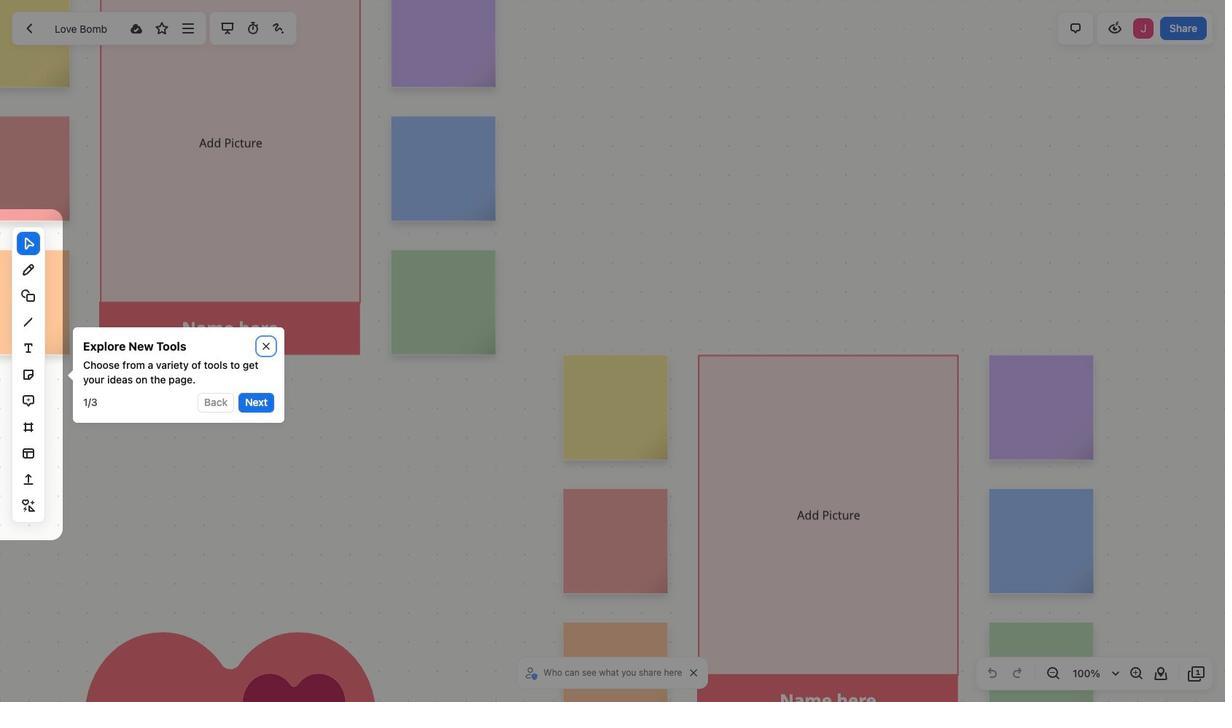 Task type: describe. For each thing, give the bounding box(es) containing it.
explore new tools element
[[83, 338, 186, 355]]

pages image
[[1188, 665, 1205, 683]]

zoom in image
[[1127, 665, 1145, 683]]

dashboard image
[[21, 20, 39, 37]]

more options image
[[179, 20, 197, 37]]

choose from a variety of tools to get your ideas on the page. element
[[83, 358, 274, 387]]

presentation image
[[218, 20, 236, 37]]

zoom out image
[[1044, 665, 1062, 683]]

laser image
[[270, 20, 287, 37]]



Task type: locate. For each thing, give the bounding box(es) containing it.
Document name text field
[[44, 17, 122, 40]]

list item
[[1132, 17, 1155, 40]]

star this whiteboard image
[[153, 20, 171, 37]]

0 horizontal spatial close image
[[263, 343, 270, 350]]

timer image
[[244, 20, 262, 37]]

1 horizontal spatial close image
[[690, 669, 698, 677]]

comment panel image
[[1067, 20, 1084, 37]]

0 vertical spatial close image
[[263, 343, 270, 350]]

tooltip
[[63, 327, 284, 423]]

1 vertical spatial close image
[[690, 669, 698, 677]]

close image
[[263, 343, 270, 350], [690, 669, 698, 677]]

list
[[1132, 17, 1155, 40]]



Task type: vqa. For each thing, say whether or not it's contained in the screenshot.
More Options "image"
yes



